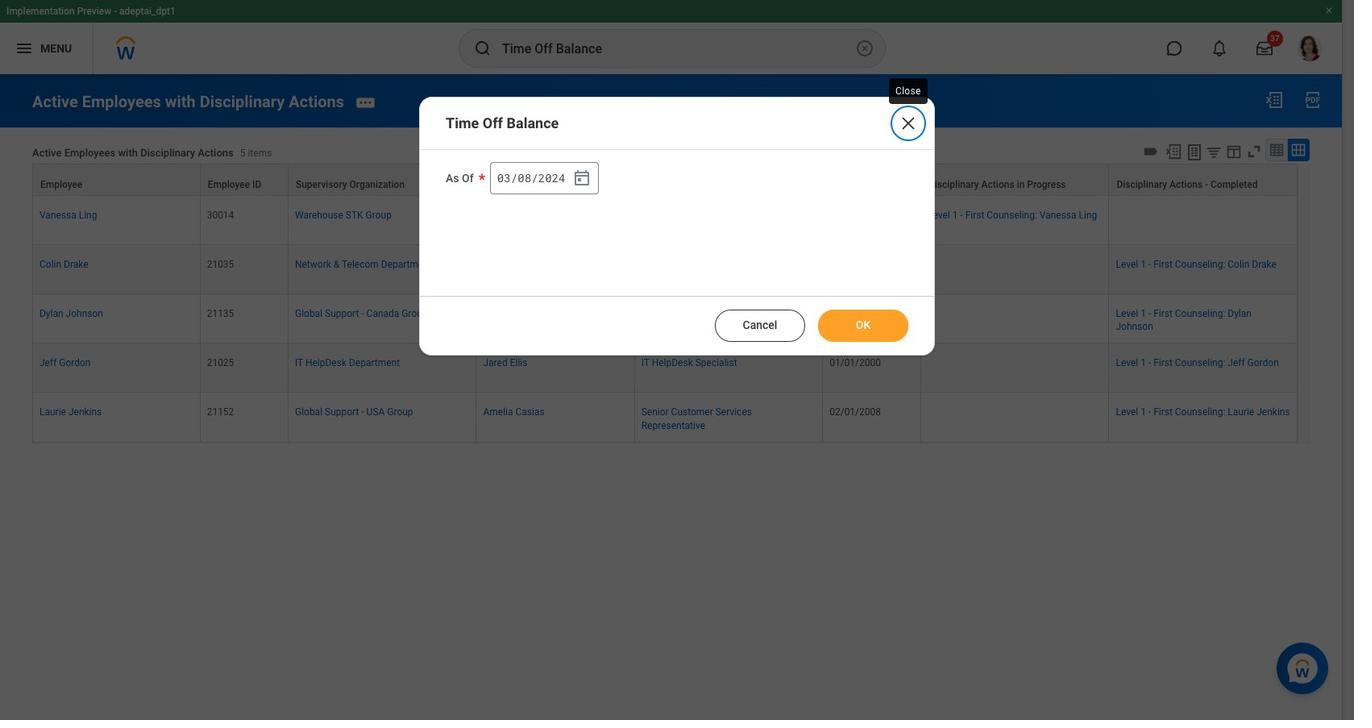 Task type: locate. For each thing, give the bounding box(es) containing it.
-
[[114, 6, 117, 17], [1206, 179, 1209, 190], [961, 210, 963, 221], [1149, 259, 1152, 270], [362, 308, 364, 319], [1149, 308, 1152, 319], [1149, 357, 1152, 369], [362, 407, 364, 418], [1149, 407, 1152, 418]]

- down level 1 - first counseling: jeff gordon
[[1149, 407, 1152, 418]]

with for active employees with disciplinary actions 5 items
[[118, 147, 138, 159]]

laurie down jeff gordon at the left
[[40, 407, 66, 418]]

employee for employee
[[40, 179, 83, 190]]

2 it from the left
[[642, 357, 650, 369]]

1 horizontal spatial laurie
[[1229, 407, 1255, 418]]

ok button
[[819, 310, 909, 342]]

first down level 1 - first counseling: dylan johnson
[[1154, 357, 1173, 369]]

1 vertical spatial export to excel image
[[1165, 143, 1183, 160]]

1 vertical spatial support
[[325, 407, 359, 418]]

stk
[[346, 210, 363, 221]]

counseling: inside level 1 - first counseling: dylan johnson
[[1176, 308, 1226, 319]]

gordon
[[59, 357, 91, 369], [1248, 357, 1280, 369]]

first for level 1 - first counseling: jeff gordon
[[1154, 357, 1173, 369]]

first up level 1 - first counseling: dylan johnson "link"
[[1154, 259, 1173, 270]]

2 laurie from the left
[[1229, 407, 1255, 418]]

1 row from the top
[[32, 164, 1298, 196]]

1 down level 1 - first counseling: jeff gordon
[[1141, 407, 1147, 418]]

- up level 1 - first counseling: dylan johnson "link"
[[1149, 259, 1152, 270]]

1 gordon from the left
[[59, 357, 91, 369]]

- inside banner
[[114, 6, 117, 17]]

first up level 1 - first counseling: jeff gordon link
[[1154, 308, 1173, 319]]

export to excel image left the export to worksheets icon
[[1165, 143, 1183, 160]]

gordon up laurie jenkins 'link'
[[59, 357, 91, 369]]

- left canada
[[362, 308, 364, 319]]

johnson up level 1 - first counseling: jeff gordon link
[[1117, 321, 1154, 332]]

department right telecom
[[381, 259, 432, 270]]

0 vertical spatial support
[[325, 308, 359, 319]]

1 horizontal spatial drake
[[1253, 259, 1277, 270]]

cell
[[477, 196, 635, 245], [635, 196, 824, 245], [824, 196, 922, 245], [1110, 196, 1298, 245], [477, 245, 635, 294], [635, 245, 824, 294], [824, 245, 922, 294], [477, 294, 635, 344], [922, 393, 1110, 442]]

canada
[[367, 308, 400, 319]]

1 horizontal spatial gordon
[[1248, 357, 1280, 369]]

implementation preview -   adeptai_dpt1
[[6, 6, 176, 17]]

toolbar
[[1140, 138, 1311, 164]]

1
[[953, 210, 958, 221], [1141, 259, 1147, 270], [1141, 308, 1147, 319], [1141, 357, 1147, 369], [1141, 407, 1147, 418]]

as of group
[[490, 162, 599, 194]]

2 vertical spatial group
[[387, 407, 413, 418]]

completed
[[1211, 179, 1259, 190]]

jeff up laurie jenkins 'link'
[[40, 357, 57, 369]]

group
[[366, 210, 392, 221], [402, 308, 428, 319], [387, 407, 413, 418]]

0 vertical spatial johnson
[[66, 308, 103, 319]]

1 vertical spatial representative
[[642, 420, 706, 431]]

1 vertical spatial 01/01/2000
[[830, 357, 881, 369]]

2 vanessa from the left
[[1040, 210, 1077, 221]]

fullscreen image
[[1246, 143, 1264, 160]]

- for implementation preview -   adeptai_dpt1
[[114, 6, 117, 17]]

dylan up jeff gordon link
[[40, 308, 63, 319]]

counseling: down the in
[[987, 210, 1038, 221]]

manager
[[524, 179, 562, 190]]

warehouse stk group
[[295, 210, 392, 221]]

it up global support - usa group link
[[295, 357, 303, 369]]

1 horizontal spatial export to excel image
[[1265, 90, 1285, 110]]

5 row from the top
[[32, 344, 1298, 393]]

2 dylan from the left
[[1229, 308, 1252, 319]]

group right stk
[[366, 210, 392, 221]]

0 horizontal spatial it
[[295, 357, 303, 369]]

0 horizontal spatial representative
[[642, 420, 706, 431]]

employee left id on the top left
[[208, 179, 250, 190]]

employees for active employees with disciplinary actions 5 items
[[64, 147, 115, 159]]

1 jenkins from the left
[[68, 407, 102, 418]]

21035
[[207, 259, 234, 270]]

disciplinary inside popup button
[[929, 179, 980, 190]]

expand table image
[[1291, 142, 1307, 158]]

senior customer services representative
[[642, 407, 752, 431]]

1 vertical spatial global
[[295, 407, 323, 418]]

vanessa up colin drake link
[[40, 210, 76, 221]]

employee
[[40, 179, 83, 190], [208, 179, 250, 190]]

1 vertical spatial customer
[[671, 407, 714, 418]]

counseling: up level 1 - first counseling: dylan johnson "link"
[[1176, 259, 1226, 270]]

2 jeff from the left
[[1229, 357, 1246, 369]]

- for level 1 - first counseling: colin drake
[[1149, 259, 1152, 270]]

level 1 - first counseling: vanessa ling link
[[928, 206, 1098, 221]]

first down disciplinary actions in progress
[[966, 210, 985, 221]]

2 gordon from the left
[[1248, 357, 1280, 369]]

dylan
[[40, 308, 63, 319], [1229, 308, 1252, 319]]

2 global from the top
[[295, 407, 323, 418]]

1 ling from the left
[[79, 210, 97, 221]]

level for level 1 - first counseling: colin drake
[[1117, 259, 1139, 270]]

disciplinary up level 1 - first counseling: vanessa ling link
[[929, 179, 980, 190]]

row containing employee
[[32, 164, 1298, 196]]

0 horizontal spatial jenkins
[[68, 407, 102, 418]]

1 support from the top
[[325, 308, 359, 319]]

1 horizontal spatial ling
[[1079, 210, 1098, 221]]

1 vertical spatial active
[[32, 147, 62, 159]]

amelia casias
[[483, 407, 545, 418]]

it up senior
[[642, 357, 650, 369]]

dylan johnson
[[40, 308, 103, 319]]

implementation preview -   adeptai_dpt1 banner
[[0, 0, 1343, 74]]

0 vertical spatial employees
[[82, 92, 161, 111]]

support left canada
[[325, 308, 359, 319]]

with
[[165, 92, 196, 111], [118, 147, 138, 159]]

export to excel image left view printable version (pdf) image
[[1265, 90, 1285, 110]]

as of
[[446, 172, 474, 185]]

it
[[295, 357, 303, 369], [642, 357, 650, 369]]

&
[[334, 259, 340, 270]]

customer left service
[[642, 308, 684, 319]]

counseling: for vanessa
[[987, 210, 1038, 221]]

group right canada
[[402, 308, 428, 319]]

1 dylan from the left
[[40, 308, 63, 319]]

employees up the active employees with disciplinary actions 5 items
[[82, 92, 161, 111]]

disciplinary up 5 on the top left
[[200, 92, 285, 111]]

level 1 - first counseling: dylan johnson link
[[1117, 305, 1252, 332]]

- down level 1 - first counseling: dylan johnson
[[1149, 357, 1152, 369]]

table image
[[1269, 142, 1286, 158]]

0 horizontal spatial jeff
[[40, 357, 57, 369]]

dylan up level 1 - first counseling: jeff gordon link
[[1229, 308, 1252, 319]]

employee up vanessa ling link
[[40, 179, 83, 190]]

0 horizontal spatial laurie
[[40, 407, 66, 418]]

customer service representative link
[[642, 305, 784, 319]]

vanessa
[[40, 210, 76, 221], [1040, 210, 1077, 221]]

2 ling from the left
[[1079, 210, 1098, 221]]

export to excel image
[[1265, 90, 1285, 110], [1165, 143, 1183, 160]]

- for level 1 - first counseling: laurie jenkins
[[1149, 407, 1152, 418]]

column header
[[635, 164, 824, 196], [824, 164, 922, 196]]

employees for active employees with disciplinary actions
[[82, 92, 161, 111]]

export to worksheets image
[[1186, 143, 1205, 162]]

helpdesk for department
[[306, 357, 347, 369]]

employees up employee popup button
[[64, 147, 115, 159]]

0 horizontal spatial vanessa
[[40, 210, 76, 221]]

level 1 - first counseling: colin drake link
[[1117, 256, 1277, 270]]

laurie inside 'link'
[[40, 407, 66, 418]]

0 horizontal spatial ling
[[79, 210, 97, 221]]

representative down senior
[[642, 420, 706, 431]]

helpdesk
[[306, 357, 347, 369], [652, 357, 693, 369]]

2 row from the top
[[32, 196, 1298, 245]]

1 employee from the left
[[40, 179, 83, 190]]

disciplinary down active employees with disciplinary actions link
[[140, 147, 195, 159]]

1 vanessa from the left
[[40, 210, 76, 221]]

active employees with disciplinary actions
[[32, 92, 344, 111]]

id
[[252, 179, 262, 190]]

0 vertical spatial active
[[32, 92, 78, 111]]

1 vertical spatial johnson
[[1117, 321, 1154, 332]]

0 horizontal spatial dylan
[[40, 308, 63, 319]]

row containing jeff gordon
[[32, 344, 1298, 393]]

1 horizontal spatial /
[[532, 170, 538, 185]]

first for level 1 - first counseling: laurie jenkins
[[1154, 407, 1173, 418]]

colin up level 1 - first counseling: dylan johnson "link"
[[1229, 259, 1250, 270]]

time off balance
[[446, 115, 559, 131]]

1 up level 1 - first counseling: dylan johnson "link"
[[1141, 259, 1147, 270]]

level
[[928, 210, 951, 221], [1117, 259, 1139, 270], [1117, 308, 1139, 319], [1117, 357, 1139, 369], [1117, 407, 1139, 418]]

department up 'usa' at the bottom of page
[[349, 357, 400, 369]]

disciplinary
[[200, 92, 285, 111], [140, 147, 195, 159], [929, 179, 980, 190], [1117, 179, 1168, 190]]

first inside level 1 - first counseling: dylan johnson
[[1154, 308, 1173, 319]]

1 horizontal spatial jenkins
[[1257, 407, 1291, 418]]

03
[[497, 170, 511, 185]]

2 colin from the left
[[1229, 259, 1250, 270]]

support
[[325, 308, 359, 319], [325, 407, 359, 418]]

row
[[32, 164, 1298, 196], [32, 196, 1298, 245], [32, 245, 1298, 294], [32, 294, 1298, 344], [32, 344, 1298, 393], [32, 393, 1298, 442]]

- left 'usa' at the bottom of page
[[362, 407, 364, 418]]

1 vertical spatial with
[[118, 147, 138, 159]]

employee id
[[208, 179, 262, 190]]

global
[[295, 308, 323, 319], [295, 407, 323, 418]]

johnson inside level 1 - first counseling: dylan johnson
[[1117, 321, 1154, 332]]

0 vertical spatial customer
[[642, 308, 684, 319]]

1 01/01/2000 from the top
[[830, 308, 881, 319]]

support left 'usa' at the bottom of page
[[325, 407, 359, 418]]

worker's manager
[[484, 179, 562, 190]]

1 horizontal spatial with
[[165, 92, 196, 111]]

0 horizontal spatial johnson
[[66, 308, 103, 319]]

2 support from the top
[[325, 407, 359, 418]]

1 laurie from the left
[[40, 407, 66, 418]]

johnson
[[66, 308, 103, 319], [1117, 321, 1154, 332]]

jared
[[483, 357, 508, 369]]

laurie down level 1 - first counseling: jeff gordon
[[1229, 407, 1255, 418]]

group right 'usa' at the bottom of page
[[387, 407, 413, 418]]

1 horizontal spatial jeff
[[1229, 357, 1246, 369]]

group for canada
[[402, 308, 428, 319]]

1 vertical spatial group
[[402, 308, 428, 319]]

support for canada
[[325, 308, 359, 319]]

helpdesk up global support - usa group link
[[306, 357, 347, 369]]

1 horizontal spatial johnson
[[1117, 321, 1154, 332]]

1 horizontal spatial employee
[[208, 179, 250, 190]]

actions inside disciplinary actions - completed popup button
[[1170, 179, 1203, 190]]

global down "it helpdesk department"
[[295, 407, 323, 418]]

1 drake from the left
[[64, 259, 88, 270]]

1 horizontal spatial helpdesk
[[652, 357, 693, 369]]

- left completed on the top of the page
[[1206, 179, 1209, 190]]

1 horizontal spatial dylan
[[1229, 308, 1252, 319]]

actions
[[289, 92, 344, 111], [198, 147, 234, 159], [982, 179, 1015, 190], [1170, 179, 1203, 190]]

first down level 1 - first counseling: jeff gordon
[[1154, 407, 1173, 418]]

click to view/edit grid preferences image
[[1226, 143, 1244, 160]]

department
[[381, 259, 432, 270], [349, 357, 400, 369]]

customer right senior
[[671, 407, 714, 418]]

0 horizontal spatial employee
[[40, 179, 83, 190]]

level 1 - first counseling: laurie jenkins link
[[1117, 404, 1291, 418]]

1 colin from the left
[[40, 259, 61, 270]]

/
[[511, 170, 518, 185], [532, 170, 538, 185]]

level for level 1 - first counseling: laurie jenkins
[[1117, 407, 1139, 418]]

specialist
[[696, 357, 738, 369]]

1 global from the top
[[295, 308, 323, 319]]

gordon inside jeff gordon link
[[59, 357, 91, 369]]

0 vertical spatial global
[[295, 308, 323, 319]]

x circle image
[[856, 39, 875, 58]]

3 row from the top
[[32, 245, 1298, 294]]

it for it helpdesk department
[[295, 357, 303, 369]]

counseling: up level 1 - first counseling: jeff gordon link
[[1176, 308, 1226, 319]]

helpdesk left specialist
[[652, 357, 693, 369]]

warehouse
[[295, 210, 343, 221]]

level 1 - first counseling: jeff gordon
[[1117, 357, 1280, 369]]

0 horizontal spatial with
[[118, 147, 138, 159]]

1 horizontal spatial it
[[642, 357, 650, 369]]

0 vertical spatial representative
[[720, 308, 784, 319]]

1 helpdesk from the left
[[306, 357, 347, 369]]

organization
[[350, 179, 405, 190]]

vanessa down progress
[[1040, 210, 1077, 221]]

0 horizontal spatial gordon
[[59, 357, 91, 369]]

counseling: down level 1 - first counseling: dylan johnson
[[1176, 357, 1226, 369]]

gordon up level 1 - first counseling: laurie jenkins link
[[1248, 357, 1280, 369]]

laurie jenkins link
[[40, 404, 102, 418]]

progress
[[1028, 179, 1067, 190]]

disciplinary down tag image
[[1117, 179, 1168, 190]]

customer inside senior customer services representative
[[671, 407, 714, 418]]

1 down disciplinary actions in progress
[[953, 210, 958, 221]]

dylan inside dylan johnson link
[[40, 308, 63, 319]]

counseling:
[[987, 210, 1038, 221], [1176, 259, 1226, 270], [1176, 308, 1226, 319], [1176, 357, 1226, 369], [1176, 407, 1226, 418]]

- for global support - usa group
[[362, 407, 364, 418]]

with up employee popup button
[[118, 147, 138, 159]]

1 active from the top
[[32, 92, 78, 111]]

1 up level 1 - first counseling: jeff gordon link
[[1141, 308, 1147, 319]]

0 horizontal spatial export to excel image
[[1165, 143, 1183, 160]]

customer
[[642, 308, 684, 319], [671, 407, 714, 418]]

1 for level 1 - first counseling: laurie jenkins
[[1141, 407, 1147, 418]]

level inside level 1 - first counseling: dylan johnson
[[1117, 308, 1139, 319]]

representative right service
[[720, 308, 784, 319]]

with up the active employees with disciplinary actions 5 items
[[165, 92, 196, 111]]

2 employee from the left
[[208, 179, 250, 190]]

2 01/01/2000 from the top
[[830, 357, 881, 369]]

jeff up level 1 - first counseling: laurie jenkins link
[[1229, 357, 1246, 369]]

1 horizontal spatial vanessa
[[1040, 210, 1077, 221]]

- up level 1 - first counseling: jeff gordon link
[[1149, 308, 1152, 319]]

/ right '08'
[[532, 170, 538, 185]]

0 vertical spatial with
[[165, 92, 196, 111]]

colin
[[40, 259, 61, 270], [1229, 259, 1250, 270]]

4 row from the top
[[32, 294, 1298, 344]]

2 active from the top
[[32, 147, 62, 159]]

active for active employees with disciplinary actions 5 items
[[32, 147, 62, 159]]

6 row from the top
[[32, 393, 1298, 442]]

counseling: down level 1 - first counseling: jeff gordon
[[1176, 407, 1226, 418]]

- down disciplinary actions in progress
[[961, 210, 963, 221]]

- inside popup button
[[1206, 179, 1209, 190]]

/ right 03
[[511, 170, 518, 185]]

global down "network"
[[295, 308, 323, 319]]

jeff gordon link
[[40, 354, 91, 369]]

1 vertical spatial department
[[349, 357, 400, 369]]

0 horizontal spatial /
[[511, 170, 518, 185]]

- inside level 1 - first counseling: dylan johnson
[[1149, 308, 1152, 319]]

1 down level 1 - first counseling: dylan johnson
[[1141, 357, 1147, 369]]

items
[[248, 148, 272, 159]]

representative inside senior customer services representative
[[642, 420, 706, 431]]

1 horizontal spatial colin
[[1229, 259, 1250, 270]]

0 horizontal spatial drake
[[64, 259, 88, 270]]

08
[[518, 170, 532, 185]]

0 horizontal spatial colin
[[40, 259, 61, 270]]

first
[[966, 210, 985, 221], [1154, 259, 1173, 270], [1154, 308, 1173, 319], [1154, 357, 1173, 369], [1154, 407, 1173, 418]]

0 horizontal spatial helpdesk
[[306, 357, 347, 369]]

johnson up jeff gordon link
[[66, 308, 103, 319]]

1 horizontal spatial representative
[[720, 308, 784, 319]]

- right preview
[[114, 6, 117, 17]]

2 helpdesk from the left
[[652, 357, 693, 369]]

1 it from the left
[[295, 357, 303, 369]]

senior customer services representative link
[[642, 404, 752, 431]]

representative
[[720, 308, 784, 319], [642, 420, 706, 431]]

gordon inside level 1 - first counseling: jeff gordon link
[[1248, 357, 1280, 369]]

close environment banner image
[[1325, 6, 1335, 15]]

0 vertical spatial 01/01/2000
[[830, 308, 881, 319]]

colin drake
[[40, 259, 88, 270]]

0 vertical spatial export to excel image
[[1265, 90, 1285, 110]]

active for active employees with disciplinary actions
[[32, 92, 78, 111]]

1 vertical spatial employees
[[64, 147, 115, 159]]

colin up dylan johnson link at the left of the page
[[40, 259, 61, 270]]

counseling: for jeff
[[1176, 357, 1226, 369]]

1 inside level 1 - first counseling: dylan johnson
[[1141, 308, 1147, 319]]



Task type: vqa. For each thing, say whether or not it's contained in the screenshot.
right Johnson
yes



Task type: describe. For each thing, give the bounding box(es) containing it.
first for level 1 - first counseling: dylan johnson
[[1154, 308, 1173, 319]]

- for disciplinary actions - completed
[[1206, 179, 1209, 190]]

disciplinary actions in progress
[[929, 179, 1067, 190]]

cancel button
[[715, 310, 806, 342]]

of
[[462, 172, 474, 185]]

time off balance dialog
[[419, 97, 936, 356]]

amelia
[[483, 407, 513, 418]]

telecom
[[342, 259, 379, 270]]

network & telecom department link
[[295, 256, 432, 270]]

global support - canada group link
[[295, 305, 428, 319]]

usa
[[367, 407, 385, 418]]

supervisory organization button
[[289, 164, 476, 195]]

2024
[[539, 170, 566, 185]]

1 jeff from the left
[[40, 357, 57, 369]]

warehouse stk group link
[[295, 206, 392, 221]]

close
[[896, 85, 922, 97]]

senior
[[642, 407, 669, 418]]

it helpdesk specialist
[[642, 357, 738, 369]]

helpdesk for specialist
[[652, 357, 693, 369]]

ling inside vanessa ling link
[[79, 210, 97, 221]]

first for level 1 - first counseling: colin drake
[[1154, 259, 1173, 270]]

actions inside disciplinary actions in progress popup button
[[982, 179, 1015, 190]]

preview
[[77, 6, 111, 17]]

worker's
[[484, 179, 521, 190]]

adeptai_dpt1
[[119, 6, 176, 17]]

0 vertical spatial department
[[381, 259, 432, 270]]

first for level 1 - first counseling: vanessa ling
[[966, 210, 985, 221]]

services
[[716, 407, 752, 418]]

balance
[[507, 115, 559, 131]]

calendar image
[[572, 169, 592, 188]]

level 1 - first counseling: dylan johnson
[[1117, 308, 1252, 332]]

global for global support - canada group
[[295, 308, 323, 319]]

service
[[686, 308, 718, 319]]

disciplinary actions in progress button
[[922, 164, 1109, 195]]

0 vertical spatial group
[[366, 210, 392, 221]]

- for level 1 - first counseling: dylan johnson
[[1149, 308, 1152, 319]]

casias
[[516, 407, 545, 418]]

it helpdesk department link
[[295, 354, 400, 369]]

it helpdesk specialist link
[[642, 354, 738, 369]]

level for level 1 - first counseling: dylan johnson
[[1117, 308, 1139, 319]]

it helpdesk department
[[295, 357, 400, 369]]

2 column header from the left
[[824, 164, 922, 196]]

dylan johnson link
[[40, 305, 103, 319]]

jeff gordon
[[40, 357, 91, 369]]

cancel
[[743, 319, 778, 331]]

01/01/2000 for it helpdesk specialist
[[830, 357, 881, 369]]

2 drake from the left
[[1253, 259, 1277, 270]]

jared ellis
[[483, 357, 528, 369]]

laurie jenkins
[[40, 407, 102, 418]]

vanessa ling
[[40, 210, 97, 221]]

network & telecom department
[[295, 259, 432, 270]]

5
[[240, 148, 246, 159]]

search image
[[473, 39, 493, 58]]

supervisory
[[296, 179, 347, 190]]

group for usa
[[387, 407, 413, 418]]

time
[[446, 115, 479, 131]]

customer service representative
[[642, 308, 784, 319]]

2 jenkins from the left
[[1257, 407, 1291, 418]]

with for active employees with disciplinary actions
[[165, 92, 196, 111]]

03 / 08 / 2024
[[497, 170, 566, 185]]

counseling: for colin
[[1176, 259, 1226, 270]]

notifications large image
[[1212, 40, 1228, 56]]

disciplinary actions - completed button
[[1110, 164, 1298, 195]]

implementation
[[6, 6, 75, 17]]

profile logan mcneil element
[[1288, 31, 1333, 66]]

as
[[446, 172, 459, 185]]

counseling: for dylan
[[1176, 308, 1226, 319]]

amelia casias link
[[483, 404, 545, 418]]

in
[[1017, 179, 1025, 190]]

supervisory organization
[[296, 179, 405, 190]]

30014
[[207, 210, 234, 221]]

01/01/2000 for customer service representative
[[830, 308, 881, 319]]

- for level 1 - first counseling: vanessa ling
[[961, 210, 963, 221]]

global support - usa group
[[295, 407, 413, 418]]

employee for employee id
[[208, 179, 250, 190]]

level 1 - first counseling: vanessa ling
[[928, 210, 1098, 221]]

ling inside level 1 - first counseling: vanessa ling link
[[1079, 210, 1098, 221]]

jared ellis link
[[483, 354, 528, 369]]

active employees with disciplinary actions link
[[32, 92, 344, 111]]

row containing dylan johnson
[[32, 294, 1298, 344]]

off
[[483, 115, 503, 131]]

2 / from the left
[[532, 170, 538, 185]]

select to filter grid data image
[[1206, 143, 1223, 160]]

1 / from the left
[[511, 170, 518, 185]]

global support - usa group link
[[295, 404, 413, 418]]

1 for level 1 - first counseling: dylan johnson
[[1141, 308, 1147, 319]]

colin drake link
[[40, 256, 88, 270]]

row containing vanessa ling
[[32, 196, 1298, 245]]

view printable version (pdf) image
[[1304, 90, 1323, 110]]

disciplinary inside popup button
[[1117, 179, 1168, 190]]

network
[[295, 259, 331, 270]]

support for usa
[[325, 407, 359, 418]]

inbox large image
[[1257, 40, 1273, 56]]

level 1 - first counseling: jeff gordon link
[[1117, 354, 1280, 369]]

level 1 - first counseling: colin drake
[[1117, 259, 1277, 270]]

active employees with disciplinary actions 5 items
[[32, 147, 272, 159]]

1 for level 1 - first counseling: colin drake
[[1141, 259, 1147, 270]]

21152
[[207, 407, 234, 418]]

dylan inside level 1 - first counseling: dylan johnson
[[1229, 308, 1252, 319]]

21025
[[207, 357, 234, 369]]

toolbar inside active employees with disciplinary actions main content
[[1140, 138, 1311, 164]]

employee id button
[[201, 164, 288, 195]]

ok
[[856, 319, 871, 331]]

disciplinary actions - completed
[[1117, 179, 1259, 190]]

x image
[[899, 114, 919, 133]]

- for global support - canada group
[[362, 308, 364, 319]]

tag image
[[1143, 143, 1161, 160]]

21135
[[207, 308, 234, 319]]

level for level 1 - first counseling: jeff gordon
[[1117, 357, 1139, 369]]

it for it helpdesk specialist
[[642, 357, 650, 369]]

active employees with disciplinary actions main content
[[0, 74, 1343, 458]]

vanessa ling link
[[40, 206, 97, 221]]

ellis
[[510, 357, 528, 369]]

global support - canada group
[[295, 308, 428, 319]]

close tooltip
[[886, 75, 931, 107]]

1 column header from the left
[[635, 164, 824, 196]]

counseling: for laurie
[[1176, 407, 1226, 418]]

employee button
[[33, 164, 200, 195]]

global for global support - usa group
[[295, 407, 323, 418]]

1 for level 1 - first counseling: vanessa ling
[[953, 210, 958, 221]]

worker's manager button
[[477, 164, 634, 195]]

1 for level 1 - first counseling: jeff gordon
[[1141, 357, 1147, 369]]

jenkins inside 'link'
[[68, 407, 102, 418]]

row containing laurie jenkins
[[32, 393, 1298, 442]]

- for level 1 - first counseling: jeff gordon
[[1149, 357, 1152, 369]]

row containing colin drake
[[32, 245, 1298, 294]]

level 1 - first counseling: laurie jenkins
[[1117, 407, 1291, 418]]

level for level 1 - first counseling: vanessa ling
[[928, 210, 951, 221]]

02/01/2008
[[830, 407, 881, 418]]



